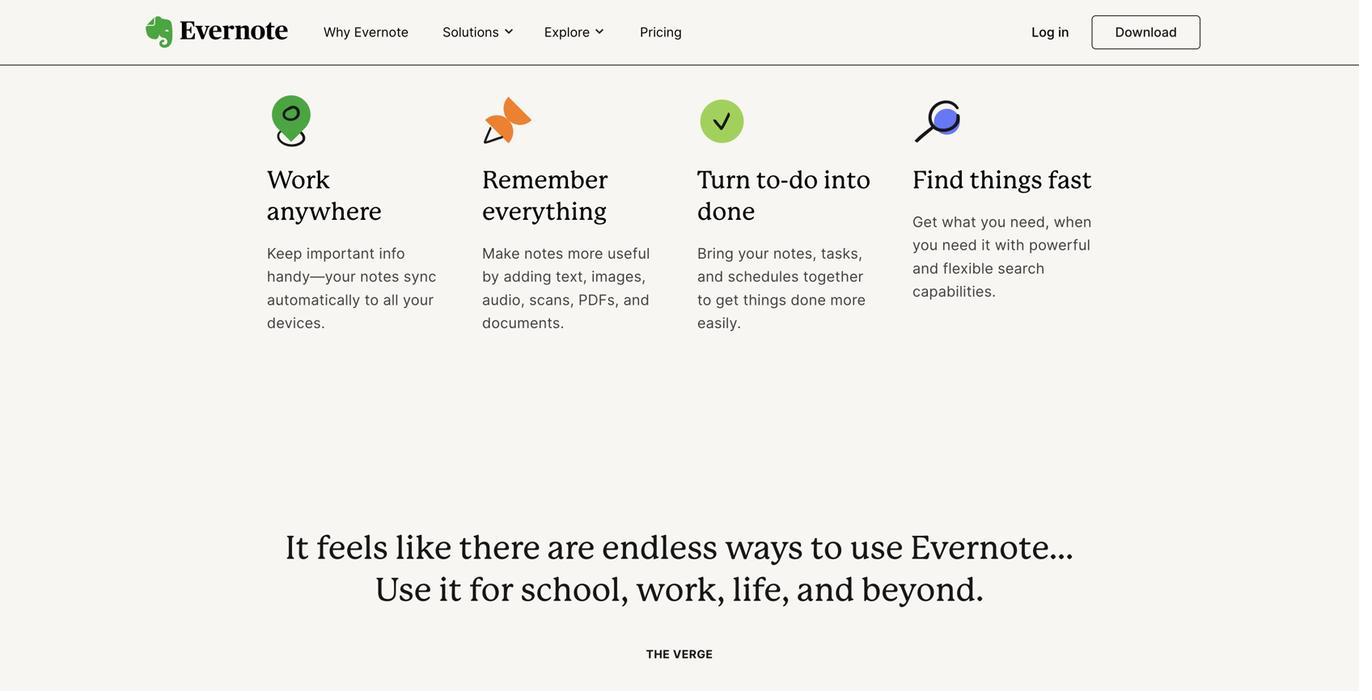 Task type: describe. For each thing, give the bounding box(es) containing it.
in
[[1058, 24, 1069, 40]]

work
[[267, 170, 330, 193]]

feels
[[316, 535, 388, 565]]

are
[[547, 535, 595, 565]]

why evernote link
[[314, 18, 418, 48]]

remember everything
[[482, 170, 608, 225]]

turn
[[697, 170, 751, 193]]

everything
[[482, 202, 607, 225]]

easily.
[[697, 314, 741, 332]]

all
[[383, 291, 399, 309]]

to for get
[[697, 291, 712, 309]]

find things fast
[[913, 170, 1092, 193]]

what
[[942, 213, 976, 231]]

capabilities.
[[913, 283, 996, 301]]

explore button
[[539, 23, 611, 41]]

notes inside the keep important info handy—your notes sync automatically to all your devices.
[[360, 268, 399, 286]]

log in
[[1032, 24, 1069, 40]]

beyond.
[[862, 577, 984, 608]]

work,
[[636, 577, 725, 608]]

and inside bring your notes, tasks, and schedules together to get things done more easily.
[[697, 268, 724, 286]]

need
[[942, 236, 977, 254]]

evernote logo image
[[146, 16, 288, 48]]

find
[[913, 170, 964, 193]]

pin icon image
[[481, 95, 532, 147]]

pricing
[[640, 24, 682, 40]]

ways
[[725, 535, 803, 565]]

bring
[[697, 245, 734, 262]]

it inside get what you need, when you need it with powerful and flexible search capabilities.
[[982, 236, 991, 254]]

flexible
[[943, 260, 993, 277]]

download
[[1115, 24, 1177, 40]]

together
[[803, 268, 864, 286]]

use
[[850, 535, 903, 565]]

endless
[[602, 535, 718, 565]]

search
[[998, 260, 1045, 277]]

tasks,
[[821, 245, 863, 262]]

and inside it feels like there are endless ways to use evernote… use it for school, work, life, and beyond.
[[797, 577, 855, 608]]

search icon image
[[911, 95, 963, 147]]

fast
[[1048, 170, 1092, 193]]

the
[[646, 648, 670, 662]]

0 vertical spatial you
[[981, 213, 1006, 231]]

pdfs,
[[578, 291, 619, 309]]

into
[[823, 170, 871, 193]]

evernote…
[[910, 535, 1074, 565]]

work anywhere
[[267, 170, 382, 225]]

0 horizontal spatial you
[[913, 236, 938, 254]]

sync
[[404, 268, 437, 286]]

solutions button
[[438, 23, 520, 41]]

pricing link
[[630, 18, 692, 48]]

and inside get what you need, when you need it with powerful and flexible search capabilities.
[[913, 260, 939, 277]]

verge
[[673, 648, 713, 662]]

keep important info handy—your notes sync automatically to all your devices.
[[267, 245, 437, 332]]

adding
[[504, 268, 552, 286]]

images,
[[591, 268, 646, 286]]

get what you need, when you need it with powerful and flexible search capabilities.
[[913, 213, 1092, 301]]

important
[[307, 245, 375, 262]]



Task type: vqa. For each thing, say whether or not it's contained in the screenshot.
topmost things
yes



Task type: locate. For each thing, give the bounding box(es) containing it.
done down the 'turn' at the top right
[[697, 202, 755, 225]]

notes up adding
[[524, 245, 563, 262]]

1 vertical spatial things
[[743, 291, 787, 309]]

to inside bring your notes, tasks, and schedules together to get things done more easily.
[[697, 291, 712, 309]]

done inside bring your notes, tasks, and schedules together to get things done more easily.
[[791, 291, 826, 309]]

it left for
[[439, 577, 462, 608]]

it inside it feels like there are endless ways to use evernote… use it for school, work, life, and beyond.
[[439, 577, 462, 608]]

more
[[568, 245, 603, 262], [830, 291, 866, 309]]

to left all
[[365, 291, 379, 309]]

things inside bring your notes, tasks, and schedules together to get things done more easily.
[[743, 291, 787, 309]]

documents.
[[482, 314, 564, 332]]

schedules
[[728, 268, 799, 286]]

make notes more useful by adding text, images, audio, scans, pdfs, and documents.
[[482, 245, 650, 332]]

1 horizontal spatial more
[[830, 291, 866, 309]]

0 vertical spatial notes
[[524, 245, 563, 262]]

to inside the keep important info handy—your notes sync automatically to all your devices.
[[365, 291, 379, 309]]

0 vertical spatial it
[[982, 236, 991, 254]]

1 vertical spatial notes
[[360, 268, 399, 286]]

you up the with
[[981, 213, 1006, 231]]

remember
[[482, 170, 608, 193]]

0 vertical spatial done
[[697, 202, 755, 225]]

it left the with
[[982, 236, 991, 254]]

and down images,
[[623, 291, 650, 309]]

your inside bring your notes, tasks, and schedules together to get things done more easily.
[[738, 245, 769, 262]]

like
[[395, 535, 452, 565]]

get
[[913, 213, 938, 231]]

need,
[[1010, 213, 1050, 231]]

evernote
[[354, 24, 409, 40]]

the verge
[[646, 648, 713, 662]]

0 horizontal spatial more
[[568, 245, 603, 262]]

with
[[995, 236, 1025, 254]]

scans,
[[529, 291, 574, 309]]

notes inside make notes more useful by adding text, images, audio, scans, pdfs, and documents.
[[524, 245, 563, 262]]

turn to-do into done
[[697, 170, 871, 225]]

and inside make notes more useful by adding text, images, audio, scans, pdfs, and documents.
[[623, 291, 650, 309]]

your up schedules
[[738, 245, 769, 262]]

1 horizontal spatial notes
[[524, 245, 563, 262]]

0 horizontal spatial things
[[743, 291, 787, 309]]

1 vertical spatial your
[[403, 291, 434, 309]]

audio,
[[482, 291, 525, 309]]

1 vertical spatial more
[[830, 291, 866, 309]]

2 horizontal spatial to
[[810, 535, 843, 565]]

text,
[[556, 268, 587, 286]]

notes,
[[773, 245, 817, 262]]

notes
[[524, 245, 563, 262], [360, 268, 399, 286]]

to inside it feels like there are endless ways to use evernote… use it for school, work, life, and beyond.
[[810, 535, 843, 565]]

more inside make notes more useful by adding text, images, audio, scans, pdfs, and documents.
[[568, 245, 603, 262]]

you
[[981, 213, 1006, 231], [913, 236, 938, 254]]

to left get
[[697, 291, 712, 309]]

get
[[716, 291, 739, 309]]

your
[[738, 245, 769, 262], [403, 291, 434, 309]]

use
[[375, 577, 431, 608]]

check icon image
[[696, 95, 748, 147]]

more down together at the right top of page
[[830, 291, 866, 309]]

and up capabilities.
[[913, 260, 939, 277]]

explore
[[544, 24, 590, 40]]

1 horizontal spatial you
[[981, 213, 1006, 231]]

to
[[365, 291, 379, 309], [697, 291, 712, 309], [810, 535, 843, 565]]

1 horizontal spatial it
[[982, 236, 991, 254]]

and
[[913, 260, 939, 277], [697, 268, 724, 286], [623, 291, 650, 309], [797, 577, 855, 608]]

useful
[[608, 245, 650, 262]]

life,
[[732, 577, 790, 608]]

why
[[324, 24, 350, 40]]

devices.
[[267, 314, 325, 332]]

it
[[285, 535, 309, 565]]

powerful
[[1029, 236, 1091, 254]]

more inside bring your notes, tasks, and schedules together to get things done more easily.
[[830, 291, 866, 309]]

automatically
[[267, 291, 360, 309]]

0 vertical spatial things
[[970, 170, 1043, 193]]

things
[[970, 170, 1043, 193], [743, 291, 787, 309]]

it feels like there are endless ways to use evernote… use it for school, work, life, and beyond.
[[285, 535, 1074, 608]]

0 horizontal spatial to
[[365, 291, 379, 309]]

1 horizontal spatial your
[[738, 245, 769, 262]]

1 vertical spatial you
[[913, 236, 938, 254]]

download link
[[1092, 15, 1201, 49]]

your down the sync
[[403, 291, 434, 309]]

notes up all
[[360, 268, 399, 286]]

1 vertical spatial done
[[791, 291, 826, 309]]

done down together at the right top of page
[[791, 291, 826, 309]]

by
[[482, 268, 499, 286]]

done inside turn to-do into done
[[697, 202, 755, 225]]

to for use
[[810, 535, 843, 565]]

there
[[459, 535, 540, 565]]

log in link
[[1022, 18, 1079, 48]]

1 vertical spatial it
[[439, 577, 462, 608]]

to left 'use'
[[810, 535, 843, 565]]

do
[[789, 170, 818, 193]]

0 horizontal spatial it
[[439, 577, 462, 608]]

things down schedules
[[743, 291, 787, 309]]

to for all
[[365, 291, 379, 309]]

school,
[[521, 577, 629, 608]]

why evernote
[[324, 24, 409, 40]]

anywhere
[[267, 202, 382, 225]]

to-
[[756, 170, 789, 193]]

1 horizontal spatial things
[[970, 170, 1043, 193]]

done
[[697, 202, 755, 225], [791, 291, 826, 309]]

your inside the keep important info handy—your notes sync automatically to all your devices.
[[403, 291, 434, 309]]

info
[[379, 245, 405, 262]]

and down bring
[[697, 268, 724, 286]]

when
[[1054, 213, 1092, 231]]

things up 'need,'
[[970, 170, 1043, 193]]

more up text,
[[568, 245, 603, 262]]

1 horizontal spatial to
[[697, 291, 712, 309]]

you down get
[[913, 236, 938, 254]]

and right life, in the bottom right of the page
[[797, 577, 855, 608]]

0 vertical spatial more
[[568, 245, 603, 262]]

handy—your
[[267, 268, 356, 286]]

bring your notes, tasks, and schedules together to get things done more easily.
[[697, 245, 866, 332]]

location icon image
[[265, 95, 317, 147]]

log
[[1032, 24, 1055, 40]]

it
[[982, 236, 991, 254], [439, 577, 462, 608]]

0 horizontal spatial your
[[403, 291, 434, 309]]

1 horizontal spatial done
[[791, 291, 826, 309]]

0 horizontal spatial notes
[[360, 268, 399, 286]]

make
[[482, 245, 520, 262]]

solutions
[[443, 24, 499, 40]]

keep
[[267, 245, 302, 262]]

0 vertical spatial your
[[738, 245, 769, 262]]

0 horizontal spatial done
[[697, 202, 755, 225]]

for
[[469, 577, 513, 608]]



